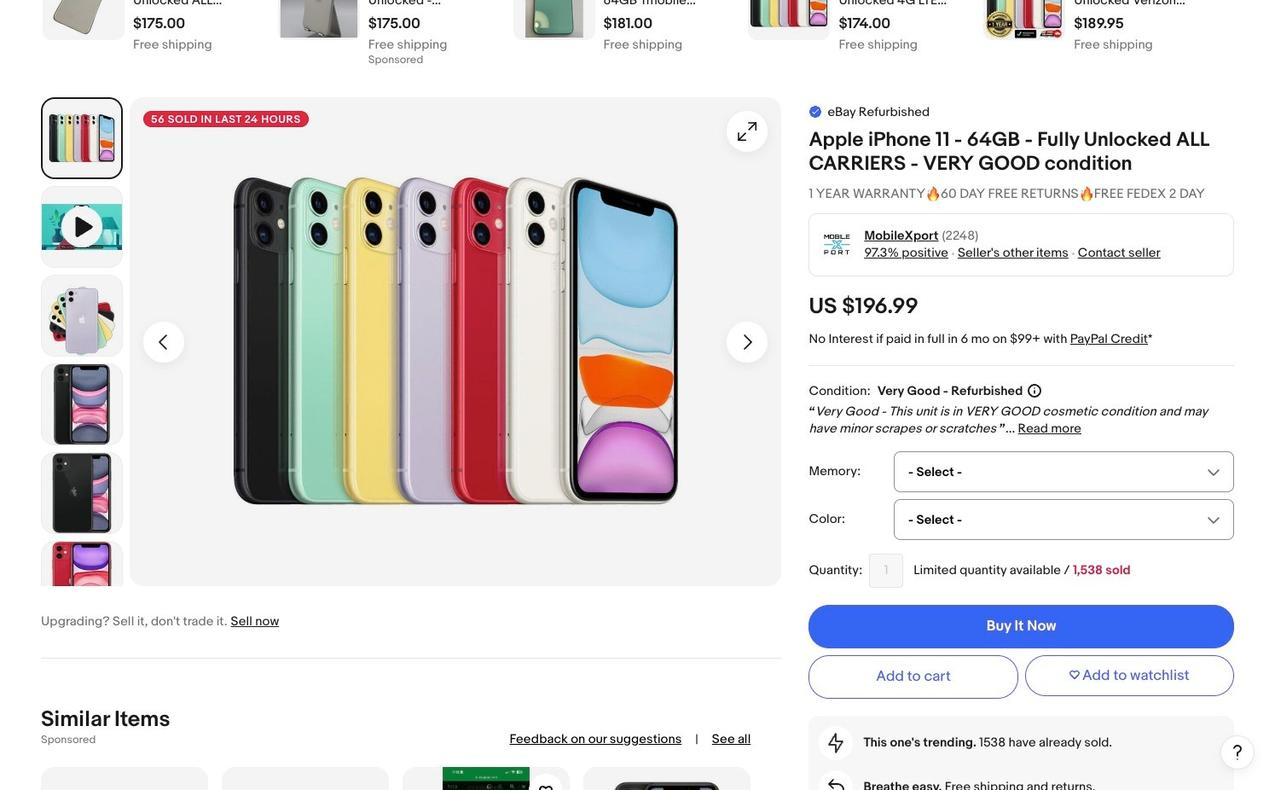 Task type: vqa. For each thing, say whether or not it's contained in the screenshot.
'Apple Iphone 11 - 64Gb - Fully Unlocked All Carriers - Very Good Condition - Picture 1 Of 10'
yes



Task type: describe. For each thing, give the bounding box(es) containing it.
0 vertical spatial with details__icon image
[[829, 733, 844, 753]]

1 vertical spatial with details__icon image
[[829, 779, 845, 790]]

picture 1 of 10 image
[[44, 101, 119, 176]]

picture 4 of 10 image
[[42, 453, 122, 533]]

video 1 of 1 image
[[42, 187, 122, 267]]

apple iphone 11 - 64gb - fully unlocked all carriers - very good condition - picture 1 of 10 image
[[130, 97, 782, 587]]

picture 5 of 10 image
[[42, 542, 122, 622]]



Task type: locate. For each thing, give the bounding box(es) containing it.
None text field
[[369, 15, 421, 32], [839, 15, 891, 32], [1075, 15, 1125, 32], [369, 39, 448, 51], [604, 39, 683, 51], [839, 39, 918, 51], [712, 731, 751, 749], [41, 733, 96, 747], [369, 15, 421, 32], [839, 15, 891, 32], [1075, 15, 1125, 32], [369, 39, 448, 51], [604, 39, 683, 51], [839, 39, 918, 51], [712, 731, 751, 749], [41, 733, 96, 747]]

picture 3 of 10 image
[[42, 364, 122, 445]]

text__icon image
[[809, 105, 823, 118]]

None text field
[[133, 15, 185, 32], [604, 15, 653, 32], [133, 39, 212, 51], [1075, 39, 1154, 51], [369, 55, 424, 65], [870, 554, 904, 588], [133, 15, 185, 32], [604, 15, 653, 32], [133, 39, 212, 51], [1075, 39, 1154, 51], [369, 55, 424, 65], [870, 554, 904, 588]]

picture 2 of 10 image
[[42, 276, 122, 356]]

with details__icon image
[[829, 733, 844, 753], [829, 779, 845, 790]]

help, opens dialogs image
[[1230, 744, 1247, 761]]



